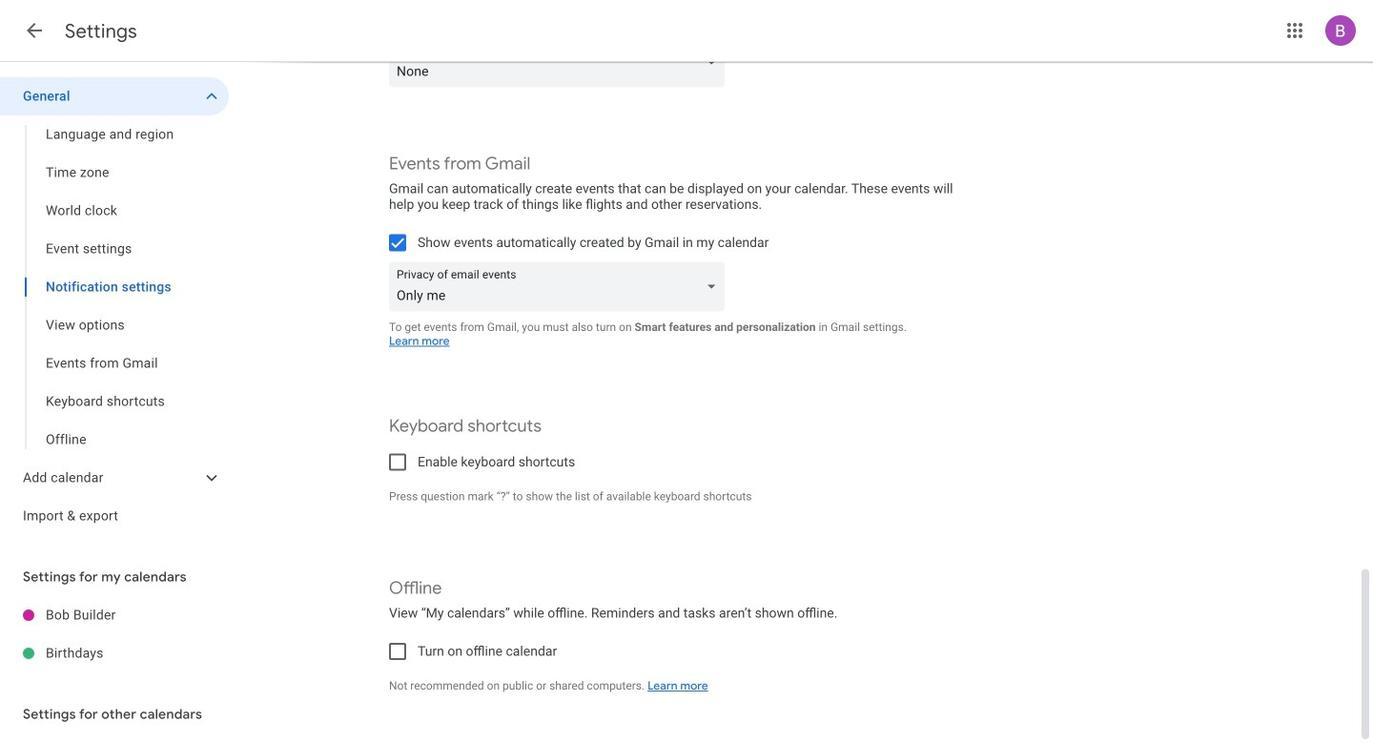 Task type: describe. For each thing, give the bounding box(es) containing it.
birthdays tree item
[[0, 634, 229, 673]]



Task type: vqa. For each thing, say whether or not it's contained in the screenshot.
OCTOBER 2023 grid
no



Task type: locate. For each thing, give the bounding box(es) containing it.
general tree item
[[0, 77, 229, 115]]

group
[[0, 115, 229, 459]]

go back image
[[23, 19, 46, 42]]

tree
[[0, 77, 229, 535], [0, 596, 229, 673]]

1 tree from the top
[[0, 77, 229, 535]]

0 vertical spatial tree
[[0, 77, 229, 535]]

2 tree from the top
[[0, 596, 229, 673]]

heading
[[65, 19, 137, 43]]

1 vertical spatial tree
[[0, 596, 229, 673]]

None field
[[389, 38, 733, 87], [389, 262, 733, 312], [389, 38, 733, 87], [389, 262, 733, 312]]

bob builder tree item
[[0, 596, 229, 634]]



